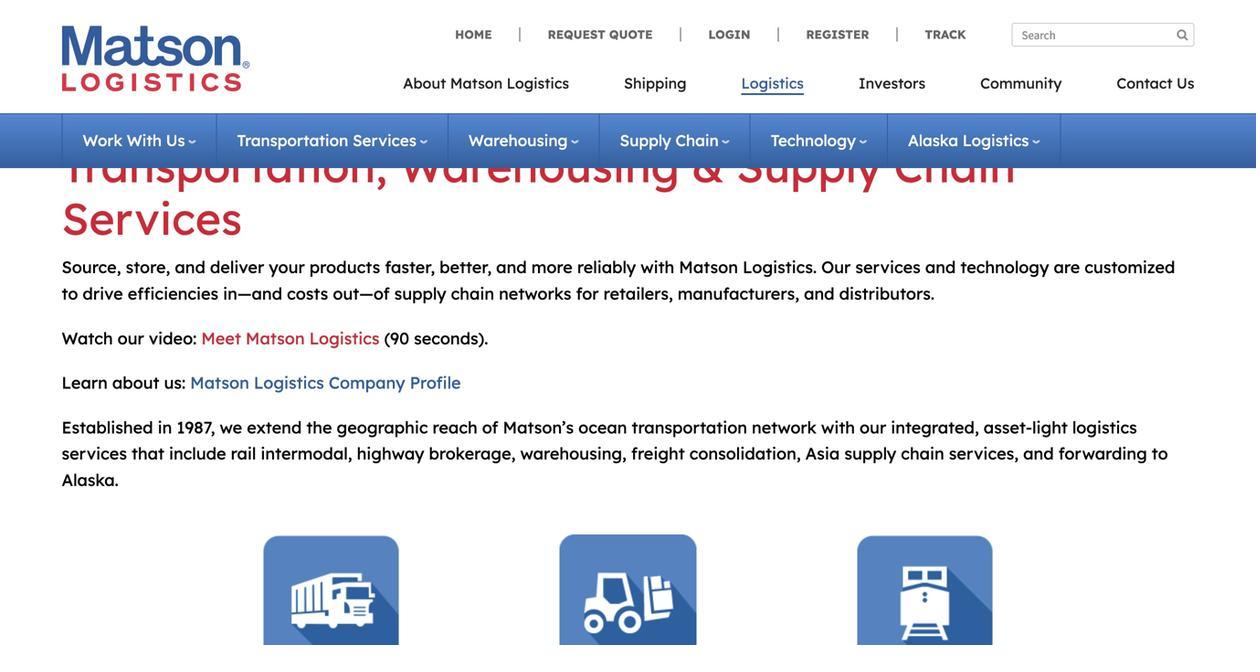 Task type: describe. For each thing, give the bounding box(es) containing it.
warehousing link
[[469, 131, 579, 150]]

matson up learn about us: matson logistics company profile
[[246, 328, 305, 348]]

chain inside source, store, and deliver your products faster, better, and more reliably with matson logistics. our services and technology are customized to drive efficiencies in—and costs out—of supply chain networks for retailers, manufacturers, and distributors.
[[451, 283, 495, 304]]

intermodal,
[[261, 443, 352, 464]]

highway brokerage, intermodal rail, warehousing, forwarding image
[[74, 0, 1183, 40]]

Search search field
[[1012, 23, 1195, 47]]

transportation
[[237, 131, 348, 150]]

and up the efficiencies
[[175, 257, 206, 278]]

chain inside established in 1987, we extend the geographic reach of matson's ocean transportation network with our integrated, asset-light logistics services that include rail intermodal, highway brokerage, warehousing, freight consolidation, asia supply chain services, and forwarding to alaska.
[[901, 443, 945, 464]]

profile
[[410, 373, 461, 393]]

meet matson logistics link
[[201, 328, 380, 348]]

asset-
[[984, 417, 1033, 438]]

distributors.
[[840, 283, 935, 304]]

integrated,
[[891, 417, 980, 438]]

seconds).
[[414, 328, 488, 348]]

alaska
[[909, 131, 959, 150]]

us inside "link"
[[1177, 74, 1195, 92]]

transportation, warehousing & supply chain services
[[62, 138, 1016, 246]]

costs
[[287, 283, 328, 304]]

contact us link
[[1090, 69, 1195, 106]]

ocean
[[579, 417, 627, 438]]

investors
[[859, 74, 926, 92]]

&
[[692, 138, 725, 193]]

about
[[403, 74, 446, 92]]

home
[[455, 27, 492, 42]]

contact us
[[1117, 74, 1195, 92]]

technology
[[771, 131, 856, 150]]

services inside source, store, and deliver your products faster, better, and more reliably with matson logistics. our services and technology are customized to drive efficiencies in—and costs out—of supply chain networks for retailers, manufacturers, and distributors.
[[856, 257, 921, 278]]

search image
[[1178, 29, 1189, 41]]

logistics down "community" link
[[963, 131, 1030, 150]]

source, store, and deliver your products faster, better, and more reliably with matson logistics. our services and technology are customized to drive efficiencies in—and costs out—of supply chain networks for retailers, manufacturers, and distributors.
[[62, 257, 1176, 304]]

learn about us: matson logistics company profile
[[62, 373, 461, 393]]

with for network
[[822, 417, 855, 438]]

include
[[169, 443, 226, 464]]

track link
[[897, 27, 967, 42]]

supply chain link
[[620, 131, 730, 150]]

about
[[112, 373, 159, 393]]

logistics down out—of
[[309, 328, 380, 348]]

products
[[310, 257, 380, 278]]

logistics.
[[743, 257, 817, 278]]

freight
[[631, 443, 685, 464]]

request quote
[[548, 27, 653, 42]]

login link
[[680, 27, 778, 42]]

top menu navigation
[[403, 69, 1195, 106]]

services inside established in 1987, we extend the geographic reach of matson's ocean transportation network with our integrated, asset-light logistics services that include rail intermodal, highway brokerage, warehousing, freight consolidation, asia supply chain services, and forwarding to alaska.
[[62, 443, 127, 464]]

home link
[[455, 27, 520, 42]]

warehousing inside transportation, warehousing & supply chain services
[[400, 138, 680, 193]]

faster,
[[385, 257, 435, 278]]

about matson logistics
[[403, 74, 569, 92]]

consolidation,
[[690, 443, 801, 464]]

established in 1987, we extend the geographic reach of matson's ocean transportation network with our integrated, asset-light logistics services that include rail intermodal, highway brokerage, warehousing, freight consolidation, asia supply chain services, and forwarding to alaska.
[[62, 417, 1169, 490]]

drive
[[83, 283, 123, 304]]

supply inside established in 1987, we extend the geographic reach of matson's ocean transportation network with our integrated, asset-light logistics services that include rail intermodal, highway brokerage, warehousing, freight consolidation, asia supply chain services, and forwarding to alaska.
[[845, 443, 897, 464]]

work with us link
[[83, 131, 196, 150]]

logistics down login
[[742, 74, 804, 92]]

logistics link
[[714, 69, 832, 106]]

in—and
[[223, 283, 282, 304]]

transportation services
[[237, 131, 417, 150]]

with for reliably
[[641, 257, 675, 278]]

meet
[[201, 328, 241, 348]]

source,
[[62, 257, 121, 278]]

established
[[62, 417, 153, 438]]

contact
[[1117, 74, 1173, 92]]

us:
[[164, 373, 186, 393]]

store,
[[126, 257, 170, 278]]

of
[[482, 417, 499, 438]]

in
[[158, 417, 172, 438]]

out—of
[[333, 283, 390, 304]]

about matson logistics link
[[403, 69, 597, 106]]

login
[[709, 27, 751, 42]]

networks
[[499, 283, 572, 304]]

1987, we
[[177, 417, 242, 438]]

light
[[1033, 417, 1068, 438]]

shipping
[[624, 74, 687, 92]]

register
[[807, 27, 870, 42]]

warehousing,
[[520, 443, 627, 464]]

request quote link
[[520, 27, 680, 42]]

watch our video: meet matson logistics (90 seconds).
[[62, 328, 488, 348]]

learn
[[62, 373, 108, 393]]

matson's
[[503, 417, 574, 438]]

supply inside transportation, warehousing & supply chain services
[[737, 138, 882, 193]]

technology link
[[771, 131, 867, 150]]

transportation services link
[[237, 131, 428, 150]]

(90
[[384, 328, 409, 348]]



Task type: locate. For each thing, give the bounding box(es) containing it.
asia
[[806, 443, 840, 464]]

retailers,
[[604, 283, 673, 304]]

1 vertical spatial services
[[62, 191, 242, 246]]

customized
[[1085, 257, 1176, 278]]

0 horizontal spatial services
[[62, 443, 127, 464]]

services up distributors.
[[856, 257, 921, 278]]

chain down better,
[[451, 283, 495, 304]]

manufacturers,
[[678, 283, 800, 304]]

and up distributors.
[[926, 257, 956, 278]]

rail
[[231, 443, 256, 464]]

brokerage,
[[429, 443, 516, 464]]

services down about
[[353, 131, 417, 150]]

highway
[[357, 443, 425, 464]]

transportation
[[632, 417, 748, 438]]

that
[[132, 443, 164, 464]]

geographic
[[337, 417, 428, 438]]

logistics
[[507, 74, 569, 92], [742, 74, 804, 92], [963, 131, 1030, 150], [309, 328, 380, 348], [254, 373, 324, 393]]

warehousing
[[469, 131, 568, 150], [400, 138, 680, 193]]

1 vertical spatial chain
[[901, 443, 945, 464]]

matson down meet
[[190, 373, 249, 393]]

us right the with
[[166, 131, 185, 150]]

work
[[83, 131, 122, 150]]

services up "store,"
[[62, 191, 242, 246]]

1 vertical spatial us
[[166, 131, 185, 150]]

network
[[752, 417, 817, 438]]

request
[[548, 27, 606, 42]]

logistics
[[1073, 417, 1138, 438]]

chain
[[676, 131, 719, 150], [894, 138, 1016, 193]]

alaska logistics
[[909, 131, 1030, 150]]

company
[[329, 373, 405, 393]]

services
[[856, 257, 921, 278], [62, 443, 127, 464]]

our
[[118, 328, 144, 348], [860, 417, 887, 438]]

with up asia
[[822, 417, 855, 438]]

alaska.
[[62, 470, 119, 490]]

0 horizontal spatial supply
[[395, 283, 447, 304]]

0 vertical spatial our
[[118, 328, 144, 348]]

1 horizontal spatial supply
[[845, 443, 897, 464]]

extend the
[[247, 417, 332, 438]]

None search field
[[1012, 23, 1195, 47]]

shipping link
[[597, 69, 714, 106]]

track
[[925, 27, 967, 42]]

1 horizontal spatial supply
[[737, 138, 882, 193]]

chain down integrated,
[[901, 443, 945, 464]]

to inside source, store, and deliver your products faster, better, and more reliably with matson logistics. our services and technology are customized to drive efficiencies in—and costs out—of supply chain networks for retailers, manufacturers, and distributors.
[[62, 283, 78, 304]]

0 horizontal spatial us
[[166, 131, 185, 150]]

matson logistics company profile link
[[190, 373, 461, 393]]

supply right asia
[[845, 443, 897, 464]]

0 vertical spatial services
[[353, 131, 417, 150]]

1 horizontal spatial chain
[[901, 443, 945, 464]]

supply chain
[[620, 131, 719, 150]]

1 vertical spatial to
[[1152, 443, 1169, 464]]

our left the video: in the bottom of the page
[[118, 328, 144, 348]]

efficiencies
[[128, 283, 219, 304]]

matson logistics image
[[62, 26, 250, 91]]

register link
[[778, 27, 897, 42]]

0 vertical spatial us
[[1177, 74, 1195, 92]]

1 vertical spatial services
[[62, 443, 127, 464]]

supply
[[395, 283, 447, 304], [845, 443, 897, 464]]

supply down top menu navigation
[[737, 138, 882, 193]]

matson logistics less than truckload icon image
[[560, 534, 697, 645]]

transportation,
[[62, 138, 387, 193]]

logistics up extend the
[[254, 373, 324, 393]]

supply down faster,
[[395, 283, 447, 304]]

to left drive
[[62, 283, 78, 304]]

watch
[[62, 328, 113, 348]]

us
[[1177, 74, 1195, 92], [166, 131, 185, 150]]

logistics up warehousing link
[[507, 74, 569, 92]]

1 vertical spatial our
[[860, 417, 887, 438]]

services inside transportation, warehousing & supply chain services
[[62, 191, 242, 246]]

with up retailers,
[[641, 257, 675, 278]]

0 horizontal spatial chain
[[676, 131, 719, 150]]

us right the contact
[[1177, 74, 1195, 92]]

investors link
[[832, 69, 953, 106]]

our inside established in 1987, we extend the geographic reach of matson's ocean transportation network with our integrated, asset-light logistics services that include rail intermodal, highway brokerage, warehousing, freight consolidation, asia supply chain services, and forwarding to alaska.
[[860, 417, 887, 438]]

community
[[981, 74, 1062, 92]]

to right forwarding
[[1152, 443, 1169, 464]]

1 horizontal spatial with
[[822, 417, 855, 438]]

better,
[[440, 257, 492, 278]]

0 horizontal spatial our
[[118, 328, 144, 348]]

matson inside top menu navigation
[[450, 74, 503, 92]]

0 horizontal spatial with
[[641, 257, 675, 278]]

0 horizontal spatial chain
[[451, 283, 495, 304]]

our left integrated,
[[860, 417, 887, 438]]

quote
[[610, 27, 653, 42]]

reliably
[[577, 257, 636, 278]]

to
[[62, 283, 78, 304], [1152, 443, 1169, 464]]

0 horizontal spatial supply
[[620, 131, 672, 150]]

technology
[[961, 257, 1050, 278]]

to inside established in 1987, we extend the geographic reach of matson's ocean transportation network with our integrated, asset-light logistics services that include rail intermodal, highway brokerage, warehousing, freight consolidation, asia supply chain services, and forwarding to alaska.
[[1152, 443, 1169, 464]]

1 horizontal spatial us
[[1177, 74, 1195, 92]]

1 horizontal spatial chain
[[894, 138, 1016, 193]]

1 horizontal spatial to
[[1152, 443, 1169, 464]]

video:
[[149, 328, 197, 348]]

with
[[641, 257, 675, 278], [822, 417, 855, 438]]

your
[[269, 257, 305, 278]]

services, and
[[949, 443, 1054, 464]]

supply down shipping link
[[620, 131, 672, 150]]

and down our
[[804, 283, 835, 304]]

our
[[822, 257, 851, 278]]

0 vertical spatial services
[[856, 257, 921, 278]]

and up networks
[[496, 257, 527, 278]]

for
[[576, 283, 599, 304]]

0 vertical spatial to
[[62, 283, 78, 304]]

1 vertical spatial supply
[[845, 443, 897, 464]]

with
[[127, 131, 162, 150]]

0 horizontal spatial to
[[62, 283, 78, 304]]

with inside established in 1987, we extend the geographic reach of matson's ocean transportation network with our integrated, asset-light logistics services that include rail intermodal, highway brokerage, warehousing, freight consolidation, asia supply chain services, and forwarding to alaska.
[[822, 417, 855, 438]]

matson down home
[[450, 74, 503, 92]]

chain
[[451, 283, 495, 304], [901, 443, 945, 464]]

community link
[[953, 69, 1090, 106]]

alaska logistics link
[[909, 131, 1041, 150]]

0 vertical spatial chain
[[451, 283, 495, 304]]

deliver
[[210, 257, 264, 278]]

forwarding
[[1059, 443, 1148, 464]]

1 vertical spatial with
[[822, 417, 855, 438]]

matson up manufacturers,
[[679, 257, 738, 278]]

1 horizontal spatial our
[[860, 417, 887, 438]]

0 vertical spatial supply
[[395, 283, 447, 304]]

services up alaska.
[[62, 443, 127, 464]]

chain inside transportation, warehousing & supply chain services
[[894, 138, 1016, 193]]

1 horizontal spatial services
[[353, 131, 417, 150]]

work with us
[[83, 131, 185, 150]]

supply inside source, store, and deliver your products faster, better, and more reliably with matson logistics. our services and technology are customized to drive efficiencies in—and costs out—of supply chain networks for retailers, manufacturers, and distributors.
[[395, 283, 447, 304]]

1 horizontal spatial services
[[856, 257, 921, 278]]

matson
[[450, 74, 503, 92], [679, 257, 738, 278], [246, 328, 305, 348], [190, 373, 249, 393]]

0 horizontal spatial services
[[62, 191, 242, 246]]

matson inside source, store, and deliver your products faster, better, and more reliably with matson logistics. our services and technology are customized to drive efficiencies in—and costs out—of supply chain networks for retailers, manufacturers, and distributors.
[[679, 257, 738, 278]]

more
[[532, 257, 573, 278]]

are
[[1054, 257, 1081, 278]]

0 vertical spatial with
[[641, 257, 675, 278]]

with inside source, store, and deliver your products faster, better, and more reliably with matson logistics. our services and technology are customized to drive efficiencies in—and costs out—of supply chain networks for retailers, manufacturers, and distributors.
[[641, 257, 675, 278]]



Task type: vqa. For each thing, say whether or not it's contained in the screenshot.
Hawaii
no



